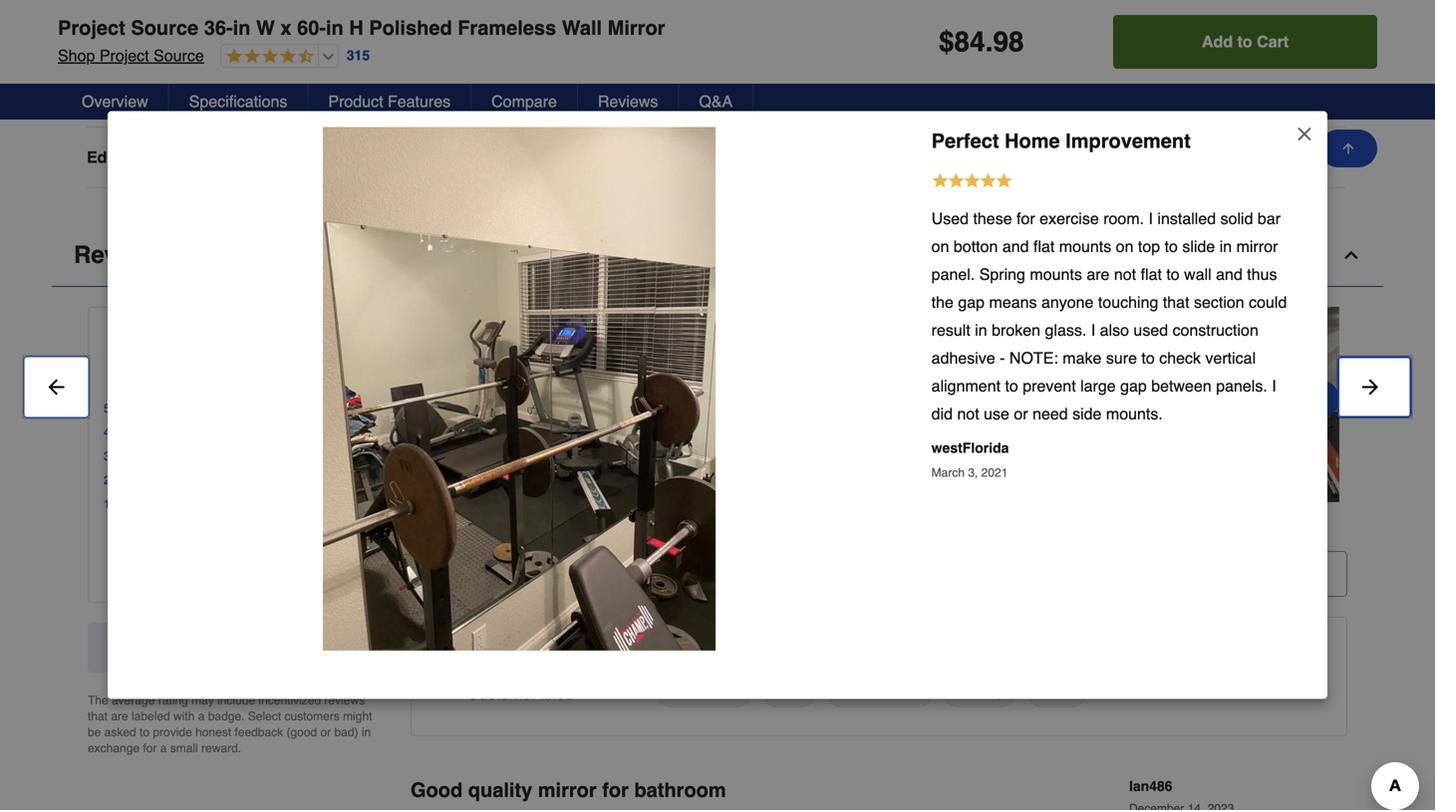 Task type: locate. For each thing, give the bounding box(es) containing it.
source up "shop project source"
[[131, 16, 198, 39]]

features
[[388, 92, 451, 111]]

product features
[[328, 92, 451, 111]]

and
[[1002, 237, 1029, 256], [1216, 265, 1243, 284]]

84
[[954, 26, 985, 58]]

edge
[[87, 148, 126, 166]]

0 horizontal spatial a
[[160, 741, 167, 755]]

perfect
[[931, 130, 999, 152]]

i
[[1149, 209, 1153, 228], [1091, 321, 1095, 339], [1272, 377, 1276, 395]]

1 vertical spatial mirror
[[538, 779, 597, 802]]

1 horizontal spatial and
[[1216, 265, 1243, 284]]

1 horizontal spatial that
[[1163, 293, 1189, 311]]

customer
[[442, 520, 516, 538], [432, 638, 506, 657], [467, 685, 536, 703]]

polished down product
[[269, 148, 330, 166]]

overview button
[[62, 84, 169, 120]]

westflorida march 3, 2021
[[931, 440, 1009, 480]]

or inside used these for exercise room. i installed solid bar on botton and flat mounts on top to slide in mirror panel. spring mounts are not flat to wall and thus the gap means anyone touching that section could result in broken glass. i also used construction adhesive - note: make sure to check vertical alignment to prevent large gap between panels. i did not use or need side mounts.
[[1014, 405, 1028, 423]]

1 horizontal spatial quality
[[955, 681, 1005, 699]]

on
[[931, 237, 949, 256], [1116, 237, 1134, 256]]

0 horizontal spatial wall cell
[[269, 26, 433, 46]]

out
[[276, 326, 304, 349]]

are up asked
[[111, 709, 128, 723]]

in right "result"
[[975, 321, 987, 339]]

q&a
[[699, 92, 733, 111]]

2 wall cell from the left
[[553, 26, 717, 46]]

on down used
[[931, 237, 949, 256]]

feedback
[[235, 725, 283, 739]]

1 horizontal spatial mirror
[[1236, 237, 1278, 256]]

reviews up beveled cell
[[598, 92, 658, 111]]

source up "material"
[[154, 46, 204, 65]]

2 horizontal spatial no frame
[[837, 87, 903, 106]]

in down might
[[362, 725, 371, 739]]

1 vertical spatial gap
[[1120, 377, 1147, 395]]

0 vertical spatial 5
[[332, 326, 343, 349]]

customer down customer sentiment at bottom left
[[467, 685, 536, 703]]

1 vertical spatial not
[[957, 405, 979, 423]]

uploaded image image
[[323, 127, 716, 651], [419, 395, 614, 414], [624, 395, 819, 414], [829, 395, 1024, 414], [1034, 395, 1230, 414], [1240, 395, 1435, 414]]

0 vertical spatial mirror
[[1236, 237, 1278, 256]]

spring
[[979, 265, 1025, 284]]

project up shop
[[58, 16, 125, 39]]

sure
[[1106, 349, 1137, 367]]

project up frame
[[99, 46, 149, 65]]

1 horizontal spatial 315
[[411, 520, 437, 538]]

2 horizontal spatial for
[[1017, 209, 1035, 228]]

no frame cell up polished cell
[[269, 87, 433, 107]]

thus
[[1247, 265, 1277, 284]]

not
[[1114, 265, 1136, 284], [957, 405, 979, 423]]

2 vertical spatial for
[[602, 779, 629, 802]]

flat down exercise
[[1033, 237, 1055, 256]]

no frame for first no frame cell from right
[[837, 87, 903, 106]]

1 horizontal spatial on
[[1116, 237, 1134, 256]]

2 on from the left
[[1116, 237, 1134, 256]]

or inside the average rating may include incentivized reviews that are labeled with a badge. select customers might be asked to provide honest feedback (good or bad) in exchange for a small reward.
[[320, 725, 331, 739]]

honest
[[195, 725, 231, 739]]

bar
[[1258, 209, 1281, 228]]

might
[[343, 709, 372, 723]]

wall for second wall cell from right
[[269, 26, 299, 45]]

mounts up anyone
[[1030, 265, 1082, 284]]

to
[[1237, 32, 1252, 51], [1165, 237, 1178, 256], [1166, 265, 1180, 284], [1141, 349, 1155, 367], [1005, 377, 1018, 395], [140, 725, 150, 739]]

0 horizontal spatial for
[[143, 741, 157, 755]]

to right add
[[1237, 32, 1252, 51]]

customer up the hide
[[442, 520, 516, 538]]

0 vertical spatial or
[[1014, 405, 1028, 423]]

0 vertical spatial a
[[198, 709, 205, 723]]

that inside used these for exercise room. i installed solid bar on botton and flat mounts on top to slide in mirror panel. spring mounts are not flat to wall and thus the gap means anyone touching that section could result in broken glass. i also used construction adhesive - note: make sure to check vertical alignment to prevent large gap between panels. i did not use or need side mounts.
[[1163, 293, 1189, 311]]

installed
[[1157, 209, 1216, 228]]

315 up the hide filters button
[[411, 520, 437, 538]]

not up touching
[[1114, 265, 1136, 284]]

and up spring
[[1002, 237, 1029, 256]]

frame
[[87, 87, 135, 106]]

0 horizontal spatial on
[[931, 237, 949, 256]]

section
[[1194, 293, 1244, 311]]

0 horizontal spatial polished
[[269, 148, 330, 166]]

0 vertical spatial polished
[[369, 16, 452, 39]]

thickness button
[[655, 674, 753, 707]]

no for first no frame cell from the left
[[269, 87, 289, 106]]

0 horizontal spatial no frame
[[269, 87, 335, 106]]

in left h
[[326, 16, 344, 39]]

may
[[191, 693, 214, 707]]

i right panels.
[[1272, 377, 1276, 395]]

that down wall at top
[[1163, 293, 1189, 311]]

not right did
[[957, 405, 979, 423]]

a down may
[[198, 709, 205, 723]]

1 vertical spatial reviews button
[[52, 224, 1383, 287]]

customer up 'customer liked' on the left of the page
[[432, 638, 506, 657]]

1 horizontal spatial for
[[602, 779, 629, 802]]

0 horizontal spatial 315
[[347, 48, 370, 63]]

to inside the average rating may include incentivized reviews that are labeled with a badge. select customers might be asked to provide honest feedback (good or bad) in exchange for a small reward.
[[140, 725, 150, 739]]

mirror inside used these for exercise room. i installed solid bar on botton and flat mounts on top to slide in mirror panel. spring mounts are not flat to wall and thus the gap means anyone touching that section could result in broken glass. i also used construction adhesive - note: make sure to check vertical alignment to prevent large gap between panels. i did not use or need side mounts.
[[1236, 237, 1278, 256]]

3% up 5%
[[345, 473, 363, 487]]

add to cart
[[1202, 32, 1289, 51]]

improvement
[[1065, 130, 1191, 152]]

i right room.
[[1149, 209, 1153, 228]]

reviews down edge type
[[74, 241, 169, 268]]

for down provide
[[143, 741, 157, 755]]

mirror up thus
[[1236, 237, 1278, 256]]

1 horizontal spatial flat
[[1141, 265, 1162, 284]]

and up the section
[[1216, 265, 1243, 284]]

i left also
[[1091, 321, 1095, 339]]

1 vertical spatial polished
[[269, 148, 330, 166]]

to down labeled
[[140, 725, 150, 739]]

cart
[[1257, 32, 1289, 51]]

1 frame from the left
[[294, 87, 335, 106]]

are up touching
[[1087, 265, 1110, 284]]

gap up mounts.
[[1120, 377, 1147, 395]]

1 no frame cell from the left
[[269, 87, 433, 107]]

close image
[[1295, 124, 1314, 144]]

polished right h
[[369, 16, 452, 39]]

1 horizontal spatial no frame
[[553, 87, 619, 106]]

1 horizontal spatial i
[[1149, 209, 1153, 228]]

79%
[[339, 401, 363, 415]]

adhesive
[[931, 349, 995, 367]]

98
[[993, 26, 1024, 58]]

1 no from the left
[[269, 87, 289, 106]]

for left bathroom
[[602, 779, 629, 802]]

type up "shop project source"
[[87, 26, 123, 45]]

to inside button
[[1237, 32, 1252, 51]]

quality right good
[[468, 779, 532, 802]]

2 vertical spatial customer
[[467, 685, 536, 703]]

1 vertical spatial 315
[[411, 520, 437, 538]]

0 vertical spatial mounts
[[1059, 237, 1111, 256]]

are inside used these for exercise room. i installed solid bar on botton and flat mounts on top to slide in mirror panel. spring mounts are not flat to wall and thus the gap means anyone touching that section could result in broken glass. i also used construction adhesive - note: make sure to check vertical alignment to prevent large gap between panels. i did not use or need side mounts.
[[1087, 265, 1110, 284]]

large
[[1080, 377, 1116, 395]]

in inside the average rating may include incentivized reviews that are labeled with a badge. select customers might be asked to provide honest feedback (good or bad) in exchange for a small reward.
[[362, 725, 371, 739]]

2 horizontal spatial frame
[[862, 87, 903, 106]]

frame for second no frame cell from the left
[[578, 87, 619, 106]]

1 vertical spatial type
[[130, 148, 166, 166]]

wall
[[1184, 265, 1212, 284]]

0 horizontal spatial no frame cell
[[269, 87, 433, 107]]

0 horizontal spatial reviews
[[74, 241, 169, 268]]

315 for 315
[[347, 48, 370, 63]]

w
[[256, 16, 275, 39]]

2 3% from the top
[[345, 473, 363, 487]]

rating
[[158, 693, 188, 707]]

1 vertical spatial that
[[88, 709, 108, 723]]

0 horizontal spatial type
[[87, 26, 123, 45]]

1 vertical spatial 3%
[[345, 473, 363, 487]]

0 horizontal spatial that
[[88, 709, 108, 723]]

that
[[1163, 293, 1189, 311], [88, 709, 108, 723]]

2021
[[981, 466, 1008, 480]]

0 horizontal spatial gap
[[958, 293, 985, 311]]

1 vertical spatial reviews
[[74, 241, 169, 268]]

1 horizontal spatial wall cell
[[553, 26, 717, 46]]

that down the
[[88, 709, 108, 723]]

exchange
[[88, 741, 140, 755]]

1 vertical spatial customer
[[432, 638, 506, 657]]

a
[[198, 709, 205, 723], [160, 741, 167, 755]]

1 horizontal spatial are
[[1087, 265, 1110, 284]]

flat down top at the top right of the page
[[1141, 265, 1162, 284]]

1 horizontal spatial no frame cell
[[553, 87, 717, 107]]

1 horizontal spatial reviews
[[598, 92, 658, 111]]

0 horizontal spatial frame
[[294, 87, 335, 106]]

in
[[233, 16, 251, 39], [326, 16, 344, 39], [1220, 237, 1232, 256], [975, 321, 987, 339], [362, 725, 371, 739]]

for right these
[[1017, 209, 1035, 228]]

or right use
[[1014, 405, 1028, 423]]

or left the bad)
[[320, 725, 331, 739]]

0 horizontal spatial not
[[957, 405, 979, 423]]

mounts
[[1059, 237, 1111, 256], [1030, 265, 1082, 284]]

5 right the of
[[332, 326, 343, 349]]

labeled
[[132, 709, 170, 723]]

no for first no frame cell from right
[[837, 87, 857, 106]]

1 horizontal spatial not
[[1114, 265, 1136, 284]]

reviews
[[598, 92, 658, 111], [74, 241, 169, 268]]

no for second no frame cell from the left
[[553, 87, 573, 106]]

315
[[347, 48, 370, 63], [411, 520, 437, 538]]

no frame cell up beveled cell
[[553, 87, 717, 107]]

2 no from the left
[[553, 87, 573, 106]]

315 for 315 customer review s
[[411, 520, 437, 538]]

mounts down exercise
[[1059, 237, 1111, 256]]

315 down h
[[347, 48, 370, 63]]

2 frame from the left
[[578, 87, 619, 106]]

1 vertical spatial are
[[111, 709, 128, 723]]

room.
[[1103, 209, 1144, 228]]

size
[[774, 681, 805, 699]]

2 horizontal spatial i
[[1272, 377, 1276, 395]]

0 horizontal spatial are
[[111, 709, 128, 723]]

no frame cell down $
[[837, 87, 1001, 107]]

average
[[112, 693, 155, 707]]

0 vertical spatial for
[[1017, 209, 1035, 228]]

slide
[[1182, 237, 1215, 256]]

0 vertical spatial flat
[[1033, 237, 1055, 256]]

are inside the average rating may include incentivized reviews that are labeled with a badge. select customers might be asked to provide honest feedback (good or bad) in exchange for a small reward.
[[111, 709, 128, 723]]

1 horizontal spatial polished
[[369, 16, 452, 39]]

3% down 10%
[[345, 449, 363, 463]]

perfect home improvement
[[931, 130, 1191, 152]]

mirror
[[1236, 237, 1278, 256], [538, 779, 597, 802]]

3 no from the left
[[837, 87, 857, 106]]

0 vertical spatial i
[[1149, 209, 1153, 228]]

315 customer review s
[[411, 520, 584, 538]]

beveled cell
[[553, 147, 717, 167]]

include
[[217, 693, 255, 707]]

2 no frame from the left
[[553, 87, 619, 106]]

for
[[1017, 209, 1035, 228], [143, 741, 157, 755], [602, 779, 629, 802]]

0 horizontal spatial and
[[1002, 237, 1029, 256]]

0 horizontal spatial no
[[269, 87, 289, 106]]

on left top at the top right of the page
[[1116, 237, 1134, 256]]

cell
[[837, 26, 1001, 46], [1121, 26, 1285, 46], [837, 147, 1001, 167]]

5 up 4 in the left of the page
[[104, 401, 110, 415]]

a down provide
[[160, 741, 167, 755]]

this
[[258, 638, 282, 657]]

1 3% from the top
[[345, 449, 363, 463]]

no
[[269, 87, 289, 106], [553, 87, 573, 106], [837, 87, 857, 106]]

1 horizontal spatial or
[[1014, 405, 1028, 423]]

reviews button
[[578, 84, 679, 120], [52, 224, 1383, 287]]

q&a button
[[679, 84, 754, 120]]

quality left price
[[955, 681, 1005, 699]]

3 no frame from the left
[[837, 87, 903, 106]]

0 vertical spatial that
[[1163, 293, 1189, 311]]

1 wall cell from the left
[[269, 26, 433, 46]]

1 horizontal spatial frame
[[578, 87, 619, 106]]

1 vertical spatial a
[[160, 741, 167, 755]]

x
[[280, 16, 292, 39]]

customers
[[284, 709, 340, 723]]

1 vertical spatial for
[[143, 741, 157, 755]]

0 horizontal spatial quality
[[468, 779, 532, 802]]

mirror down liked
[[538, 779, 597, 802]]

1 horizontal spatial no
[[553, 87, 573, 106]]

0 horizontal spatial i
[[1091, 321, 1095, 339]]

out of 5
[[271, 326, 343, 349]]

type right edge
[[130, 148, 166, 166]]

reviews for bottommost reviews button
[[74, 241, 169, 268]]

0 horizontal spatial or
[[320, 725, 331, 739]]

wall
[[562, 16, 602, 39], [269, 26, 299, 45], [553, 26, 583, 45]]

could
[[1249, 293, 1287, 311]]

1 vertical spatial mounts
[[1030, 265, 1082, 284]]

1 vertical spatial or
[[320, 725, 331, 739]]

0 vertical spatial 3%
[[345, 449, 363, 463]]

0 vertical spatial are
[[1087, 265, 1110, 284]]

0 vertical spatial quality
[[955, 681, 1005, 699]]

1 horizontal spatial gap
[[1120, 377, 1147, 395]]

2 horizontal spatial no
[[837, 87, 857, 106]]

ian486
[[1129, 778, 1173, 794]]

polystyrene cell
[[1121, 87, 1285, 107]]

2 horizontal spatial no frame cell
[[837, 87, 1001, 107]]

1 vertical spatial 5
[[104, 401, 110, 415]]

wall cell
[[269, 26, 433, 46], [553, 26, 717, 46]]

botton
[[954, 237, 998, 256]]

project
[[58, 16, 125, 39], [99, 46, 149, 65]]

s
[[575, 520, 584, 538]]

gap right the
[[958, 293, 985, 311]]

mirror
[[608, 16, 665, 39]]

1 on from the left
[[931, 237, 949, 256]]

in right slide
[[1220, 237, 1232, 256]]

no frame cell
[[269, 87, 433, 107], [553, 87, 717, 107], [837, 87, 1001, 107]]

3 frame from the left
[[862, 87, 903, 106]]

compare
[[491, 92, 557, 111]]

0 horizontal spatial 5
[[104, 401, 110, 415]]

frame
[[294, 87, 335, 106], [578, 87, 619, 106], [862, 87, 903, 106]]

chevron up image
[[1341, 245, 1361, 265]]

1 no frame from the left
[[269, 87, 335, 106]]

vertical
[[1205, 349, 1256, 367]]

to left wall at top
[[1166, 265, 1180, 284]]

no frame for first no frame cell from the left
[[269, 87, 335, 106]]

0 vertical spatial 315
[[347, 48, 370, 63]]



Task type: vqa. For each thing, say whether or not it's contained in the screenshot.
chevron right image related to Tool Storage & Work Benches
no



Task type: describe. For each thing, give the bounding box(es) containing it.
the average rating may include incentivized reviews that are labeled with a badge. select customers might be asked to provide honest feedback (good or bad) in exchange for a small reward.
[[88, 693, 372, 755]]

good
[[411, 779, 463, 802]]

no frame for second no frame cell from the left
[[553, 87, 619, 106]]

reward.
[[201, 741, 241, 755]]

$
[[939, 26, 954, 58]]

shop project source
[[58, 46, 204, 65]]

arrow right image
[[1312, 387, 1328, 411]]

to right top at the top right of the page
[[1165, 237, 1178, 256]]

customer for customer liked
[[467, 685, 536, 703]]

frame for first no frame cell from the left
[[294, 87, 335, 106]]

overview
[[82, 92, 148, 111]]

quality inside button
[[955, 681, 1005, 699]]

mounts.
[[1106, 405, 1163, 423]]

arrow up image
[[1340, 141, 1356, 156]]

alignment
[[931, 377, 1001, 395]]

badge.
[[208, 709, 245, 723]]

3,
[[968, 466, 978, 480]]

touching
[[1098, 293, 1158, 311]]

add
[[1202, 32, 1233, 51]]

hide filters
[[464, 564, 551, 583]]

means
[[989, 293, 1037, 311]]

framed cell
[[1121, 147, 1285, 167]]

3 no frame cell from the left
[[837, 87, 1001, 107]]

project source 36-in w x 60-in h polished frameless wall mirror
[[58, 16, 665, 39]]

glass.
[[1045, 321, 1087, 339]]

4.5 stars image
[[221, 48, 314, 66]]

the
[[88, 693, 108, 707]]

1 horizontal spatial type
[[130, 148, 166, 166]]

polished inside cell
[[269, 148, 330, 166]]

top
[[1138, 237, 1160, 256]]

0 vertical spatial and
[[1002, 237, 1029, 256]]

2 no frame cell from the left
[[553, 87, 717, 107]]

frame material
[[87, 87, 199, 106]]

frame for first no frame cell from right
[[862, 87, 903, 106]]

add to cart button
[[1113, 15, 1377, 69]]

arrow left image
[[44, 375, 68, 399]]

customer for customer sentiment
[[432, 638, 506, 657]]

compare button
[[471, 84, 578, 120]]

filter image
[[443, 566, 459, 582]]

for inside the average rating may include incentivized reviews that are labeled with a badge. select customers might be asked to provide honest feedback (good or bad) in exchange for a small reward.
[[143, 741, 157, 755]]

polystyrene
[[1121, 87, 1204, 106]]

3
[[104, 449, 110, 463]]

bad)
[[334, 725, 358, 739]]

0 horizontal spatial mirror
[[538, 779, 597, 802]]

$ 84 . 98
[[939, 26, 1024, 58]]

frameless
[[458, 16, 556, 39]]

anyone
[[1041, 293, 1094, 311]]

price
[[1039, 681, 1075, 699]]

shop
[[58, 46, 95, 65]]

did
[[931, 405, 953, 423]]

also
[[1100, 321, 1129, 339]]

3% for 3
[[345, 449, 363, 463]]

1 vertical spatial project
[[99, 46, 149, 65]]

exercise
[[1040, 209, 1099, 228]]

product
[[287, 638, 340, 657]]

good quality mirror for bathroom
[[411, 779, 726, 802]]

1 vertical spatial quality
[[468, 779, 532, 802]]

used these for exercise room. i installed solid bar on botton and flat mounts on top to slide in mirror panel. spring mounts are not flat to wall and thus the gap means anyone touching that section could result in broken glass. i also used construction adhesive - note: make sure to check vertical alignment to prevent large gap between panels. i did not use or need side mounts.
[[931, 209, 1287, 423]]

reviews for topmost reviews button
[[598, 92, 658, 111]]

3% for 2
[[345, 473, 363, 487]]

hide
[[464, 564, 498, 583]]

0 vertical spatial not
[[1114, 265, 1136, 284]]

edge type
[[87, 148, 166, 166]]

check
[[1159, 349, 1201, 367]]

broken
[[992, 321, 1040, 339]]

arrow right image
[[1358, 375, 1382, 399]]

polished cell
[[269, 147, 433, 167]]

used
[[931, 209, 969, 228]]

2 vertical spatial i
[[1272, 377, 1276, 395]]

1 horizontal spatial 5
[[332, 326, 343, 349]]

be
[[88, 725, 101, 739]]

0 vertical spatial customer
[[442, 520, 516, 538]]

prevent
[[1023, 377, 1076, 395]]

-
[[1000, 349, 1005, 367]]

reviews
[[324, 693, 365, 707]]

westflorida
[[931, 440, 1009, 456]]

that inside the average rating may include incentivized reviews that are labeled with a badge. select customers might be asked to provide honest feedback (good or bad) in exchange for a small reward.
[[88, 709, 108, 723]]

the
[[931, 293, 954, 311]]

(good
[[286, 725, 317, 739]]

1 vertical spatial and
[[1216, 265, 1243, 284]]

0 vertical spatial reviews button
[[578, 84, 679, 120]]

quality button
[[942, 674, 1018, 707]]

provide
[[153, 725, 192, 739]]

0 vertical spatial gap
[[958, 293, 985, 311]]

asked
[[104, 725, 136, 739]]

side
[[1072, 405, 1102, 423]]

small
[[170, 741, 198, 755]]

to down -
[[1005, 377, 1018, 395]]

select
[[248, 709, 281, 723]]

0 vertical spatial source
[[131, 16, 198, 39]]

1 vertical spatial source
[[154, 46, 204, 65]]

framed
[[1121, 148, 1176, 166]]

h
[[349, 16, 363, 39]]

home
[[1005, 130, 1060, 152]]

1 vertical spatial flat
[[1141, 265, 1162, 284]]

1
[[104, 497, 110, 511]]

incentivized
[[259, 693, 321, 707]]

5%
[[345, 497, 363, 511]]

filters
[[503, 564, 551, 583]]

result
[[931, 321, 970, 339]]

specifications
[[189, 92, 287, 111]]

liked
[[541, 685, 574, 703]]

0 vertical spatial type
[[87, 26, 123, 45]]

product features button
[[308, 84, 471, 120]]

1 horizontal spatial a
[[198, 709, 205, 723]]

36-
[[204, 16, 233, 39]]

of
[[309, 326, 326, 349]]

0 horizontal spatial flat
[[1033, 237, 1055, 256]]

beveled
[[553, 148, 611, 166]]

cell for wall
[[837, 26, 1001, 46]]

hide filters button
[[411, 551, 584, 597]]

to right sure on the top right of the page
[[1141, 349, 1155, 367]]

with
[[173, 709, 195, 723]]

recommend this product
[[163, 638, 340, 657]]

for inside used these for exercise room. i installed solid bar on botton and flat mounts on top to slide in mirror panel. spring mounts are not flat to wall and thus the gap means anyone touching that section could result in broken glass. i also used construction adhesive - note: make sure to check vertical alignment to prevent large gap between panels. i did not use or need side mounts.
[[1017, 209, 1035, 228]]

between
[[1151, 377, 1212, 395]]

wall for 1st wall cell from right
[[553, 26, 583, 45]]

price button
[[1026, 674, 1088, 707]]

0 vertical spatial project
[[58, 16, 125, 39]]

review
[[520, 520, 575, 538]]

bathroom
[[634, 779, 726, 802]]

1 vertical spatial i
[[1091, 321, 1095, 339]]

in left the w
[[233, 16, 251, 39]]

satisfaction button
[[826, 674, 934, 707]]

cell for beveled
[[837, 147, 1001, 167]]

.
[[985, 26, 993, 58]]

size button
[[761, 674, 818, 707]]

customer sentiment
[[432, 638, 587, 657]]



